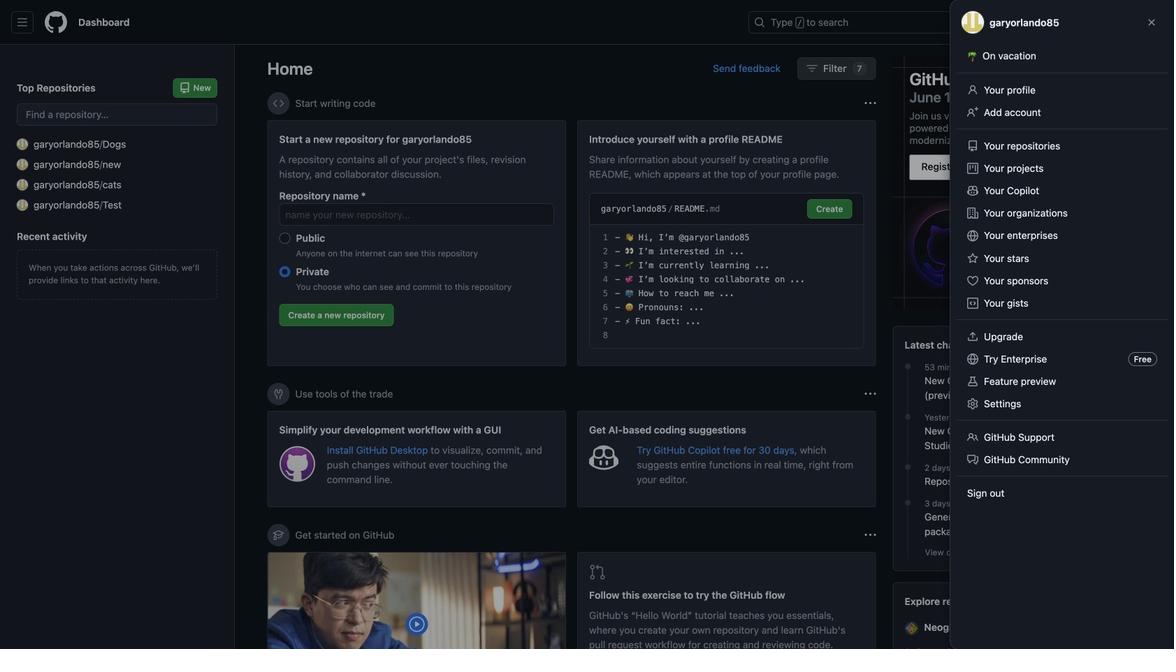 Task type: vqa. For each thing, say whether or not it's contained in the screenshot.
3rd Add this repository to a list image from the top
no



Task type: locate. For each thing, give the bounding box(es) containing it.
0 vertical spatial dot fill image
[[902, 361, 914, 372]]

2 dot fill image from the top
[[902, 497, 914, 509]]

0 vertical spatial dot fill image
[[902, 462, 914, 473]]

explore element
[[893, 56, 1142, 649]]

1 vertical spatial dot fill image
[[902, 497, 914, 509]]

dot fill image
[[902, 361, 914, 372], [902, 411, 914, 423]]

2 dot fill image from the top
[[902, 411, 914, 423]]

explore repositories navigation
[[893, 583, 1142, 649]]

1 vertical spatial dot fill image
[[902, 411, 914, 423]]

dot fill image
[[902, 462, 914, 473], [902, 497, 914, 509]]



Task type: describe. For each thing, give the bounding box(es) containing it.
homepage image
[[45, 11, 67, 34]]

1 dot fill image from the top
[[902, 462, 914, 473]]

command palette image
[[977, 17, 988, 28]]

account element
[[0, 45, 235, 649]]

1 dot fill image from the top
[[902, 361, 914, 372]]



